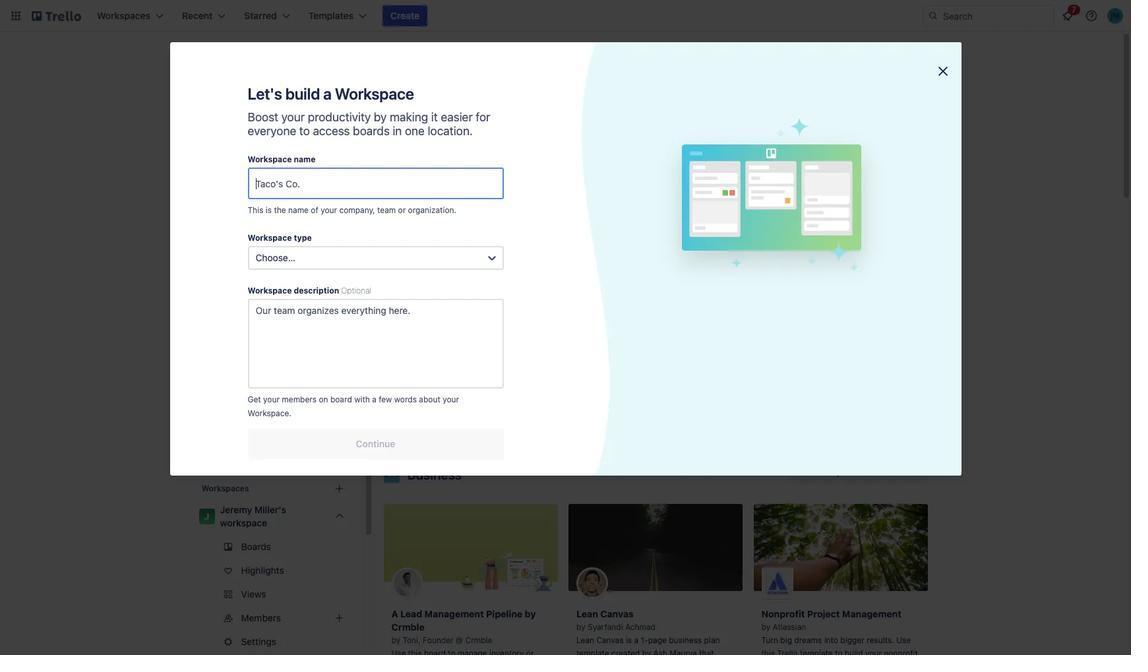 Task type: vqa. For each thing, say whether or not it's contained in the screenshot.
Create button
yes



Task type: describe. For each thing, give the bounding box(es) containing it.
to right way
[[716, 389, 723, 398]]

plan
[[704, 635, 720, 645]]

let's
[[248, 84, 282, 103]]

you
[[611, 389, 624, 398]]

0 vertical spatial tier
[[686, 375, 699, 385]]

type
[[294, 233, 312, 243]]

7 notifications image
[[1060, 8, 1076, 24]]

1 vertical spatial marketing
[[220, 210, 263, 222]]

this inside 'tier list by trello engineering team use this template to create a tier list for anything you want. a tier list is a way to rank items in a category from best to worst. this could be: best nba players, goat'd pasta dishes, and tastiest fast food joints.'
[[593, 375, 607, 385]]

new and notable templates
[[407, 212, 572, 228]]

create
[[391, 10, 420, 21]]

description
[[294, 286, 339, 296]]

a lead management pipeline by crmble by toni, founder @ crmble
[[392, 608, 536, 645]]

management for project
[[842, 608, 902, 619]]

use inside "nonprofit project management by atlassian turn big dreams into bigger results. use this trello template to build your nonprofi"
[[897, 635, 911, 645]]

continue button
[[248, 428, 504, 460]]

template.
[[436, 389, 471, 398]]

1 vertical spatial engineering
[[220, 187, 270, 198]]

this is the name of your company, team or organization.
[[248, 205, 457, 215]]

trello inside "nonprofit project management by atlassian turn big dreams into bigger results. use this trello template to build your nonprofi"
[[777, 648, 798, 655]]

location.
[[428, 124, 473, 138]]

to inside "nonprofit project management by atlassian turn big dreams into bigger results. use this trello template to build your nonprofi"
[[835, 648, 843, 655]]

management for product management link
[[256, 305, 312, 317]]

a inside lean canvas by syarfandi achmad lean canvas is a 1-page business plan template created by ash maurya tha
[[634, 635, 639, 645]]

0 horizontal spatial and
[[438, 212, 460, 228]]

to up players, in the right bottom of the page
[[706, 402, 714, 412]]

pasta
[[607, 428, 627, 438]]

0 vertical spatial engineering
[[633, 173, 677, 183]]

project inside project management
[[800, 173, 827, 183]]

build inside "nonprofit project management by atlassian turn big dreams into bigger results. use this trello template to build your nonprofi"
[[845, 648, 863, 655]]

big
[[781, 635, 792, 645]]

be:
[[643, 415, 654, 425]]

access
[[313, 124, 350, 138]]

workspace name
[[248, 154, 316, 164]]

0 horizontal spatial best
[[656, 415, 673, 425]]

jeremy miller (jeremymiller198) image
[[1108, 8, 1123, 24]]

business
[[669, 635, 702, 645]]

1 business icon image from the top
[[384, 103, 452, 172]]

productivity
[[220, 282, 271, 293]]

with for a
[[354, 394, 370, 404]]

business link for engineering "link" corresponding to marketing link to the top education link design link
[[384, 103, 452, 198]]

workspace for workspace name
[[248, 154, 292, 164]]

your up workspace.
[[263, 394, 280, 404]]

lean canvas by syarfandi achmad lean canvas is a 1-page business plan template created by ash maurya tha
[[577, 608, 724, 655]]

support link
[[194, 396, 353, 417]]

0 horizontal spatial this
[[248, 205, 263, 215]]

template inside lean canvas by syarfandi achmad lean canvas is a 1-page business plan template created by ash maurya tha
[[577, 648, 609, 655]]

for inside boost your productivity by making it easier for everyone to access boards in one location.
[[476, 110, 490, 124]]

management for project management link to the bottom
[[253, 329, 308, 340]]

tastiest
[[675, 428, 702, 438]]

a left way
[[693, 389, 697, 398]]

0 vertical spatial is
[[266, 205, 272, 215]]

views link
[[194, 584, 353, 605]]

open information menu image
[[1085, 9, 1098, 22]]

hr & operations
[[220, 234, 291, 245]]

1 horizontal spatial crmble
[[465, 635, 492, 645]]

ash
[[653, 648, 668, 655]]

or
[[398, 205, 406, 215]]

&
[[235, 234, 242, 245]]

management for team management link
[[245, 424, 301, 435]]

players,
[[694, 415, 723, 425]]

engineering link for marketing link to the top
[[621, 103, 690, 198]]

management for lead
[[425, 608, 484, 619]]

templates link
[[194, 84, 353, 108]]

with for this
[[517, 375, 532, 385]]

templates
[[220, 90, 265, 102]]

2.9k
[[590, 422, 607, 431]]

project inside "nonprofit project management by atlassian turn big dreams into bigger results. use this trello template to build your nonprofi"
[[807, 608, 840, 619]]

team inside 'tier list by trello engineering team use this template to create a tier list for anything you want. a tier list is a way to rank items in a category from best to worst. this could be: best nba players, goat'd pasta dishes, and tastiest fast food joints.'
[[657, 362, 677, 372]]

remote work icon image
[[859, 103, 927, 172]]

this inside "nonprofit project management by atlassian turn big dreams into bigger results. use this trello template to build your nonprofi"
[[762, 648, 775, 655]]

search image
[[928, 11, 939, 21]]

into
[[824, 635, 838, 645]]

Search field
[[939, 6, 1054, 26]]

education link for engineering "link" corresponding to marketing link to the top
[[542, 103, 611, 198]]

new
[[411, 375, 426, 385]]

0 vertical spatial marketing link
[[700, 103, 769, 198]]

@
[[456, 635, 463, 645]]

company,
[[339, 205, 375, 215]]

design icon image
[[463, 103, 531, 172]]

education link for the left marketing link engineering "link"
[[194, 158, 353, 179]]

one
[[405, 124, 425, 138]]

1 horizontal spatial design
[[484, 173, 510, 183]]

create
[[654, 375, 677, 385]]

1 horizontal spatial marketing
[[716, 173, 753, 183]]

workspace type
[[248, 233, 312, 243]]

team management link
[[194, 420, 353, 441]]

0 vertical spatial crmble
[[392, 621, 425, 633]]

atlassian
[[773, 622, 806, 632]]

easier
[[441, 110, 473, 124]]

0 horizontal spatial remote
[[220, 353, 253, 364]]

syarfandi
[[588, 622, 623, 632]]

optional
[[341, 286, 371, 296]]

templates inside 'button'
[[820, 466, 864, 478]]

0 vertical spatial canvas
[[601, 608, 634, 619]]

a inside a lead management pipeline by crmble by toni, founder @ crmble
[[392, 608, 398, 619]]

0 horizontal spatial tier
[[657, 389, 669, 398]]

and inside 'tier list by trello engineering team use this template to create a tier list for anything you want. a tier list is a way to rank items in a category from best to worst. this could be: best nba players, goat'd pasta dishes, and tastiest fast food joints.'
[[659, 428, 672, 438]]

1 horizontal spatial education
[[558, 173, 595, 183]]

in inside 'tier list by trello engineering team use this template to create a tier list for anything you want. a tier list is a way to rank items in a category from best to worst. this could be: best nba players, goat'd pasta dishes, and tastiest fast food joints.'
[[618, 402, 624, 412]]

results.
[[867, 635, 894, 645]]

1 trello team image from the left
[[392, 307, 423, 339]]

template inside 'tier list by trello engineering team use this template to create a tier list for anything you want. a tier list is a way to rank items in a category from best to worst. this could be: best nba players, goat'd pasta dishes, and tastiest fast food joints.'
[[609, 375, 642, 385]]

worst.
[[577, 415, 599, 425]]

more templates for business
[[796, 466, 920, 478]]

your inside "nonprofit project management by atlassian turn big dreams into bigger results. use this trello template to build your nonprofi"
[[865, 648, 882, 655]]

marketing icon image
[[700, 103, 769, 172]]

1 vertical spatial work
[[255, 353, 276, 364]]

employees
[[428, 375, 469, 385]]

created
[[612, 648, 640, 655]]

tier
[[577, 348, 594, 360]]

in inside boost your productivity by making it easier for everyone to access boards in one location.
[[393, 124, 402, 138]]

to up want.
[[644, 375, 652, 385]]

a inside get your members on board with a few words about your workspace.
[[372, 394, 377, 404]]

could
[[620, 415, 640, 425]]

a up productivity
[[323, 84, 332, 103]]

productivity link
[[194, 277, 353, 298]]

toni,
[[403, 635, 421, 645]]

more
[[796, 466, 818, 478]]

turn
[[762, 635, 778, 645]]

1 vertical spatial project management
[[220, 329, 308, 340]]

your right of
[[321, 205, 337, 215]]

0 vertical spatial best
[[688, 402, 704, 412]]

0 horizontal spatial design
[[220, 139, 250, 150]]

personal link
[[194, 253, 353, 274]]

about
[[419, 394, 441, 404]]

jeremy miller's workspace
[[220, 504, 286, 528]]

boards link
[[194, 536, 353, 557]]

by inside boost your productivity by making it easier for everyone to access boards in one location.
[[374, 110, 387, 124]]

miller's
[[255, 504, 286, 515]]

engineering icon image
[[621, 103, 690, 172]]

a up could
[[626, 402, 631, 412]]

continue
[[356, 438, 395, 449]]

for inside more templates for business 'button'
[[866, 466, 878, 478]]

views
[[241, 588, 266, 600]]

your inside boost your productivity by making it easier for everyone to access boards in one location.
[[281, 110, 305, 124]]

the
[[274, 205, 286, 215]]

organization.
[[408, 205, 457, 215]]

workspace for workspace description optional
[[248, 286, 292, 296]]

Workspace name text field
[[248, 168, 504, 199]]

product management
[[220, 305, 312, 317]]

new
[[407, 212, 435, 228]]

1 horizontal spatial project management link
[[779, 103, 848, 198]]

on
[[319, 394, 328, 404]]

engineering link for the left marketing link
[[194, 182, 353, 203]]

1 vertical spatial remote work link
[[194, 348, 353, 369]]

bigger
[[841, 635, 865, 645]]

workspace up boost your productivity by making it easier for everyone to access boards in one location.
[[335, 84, 414, 103]]

workspace.
[[248, 408, 291, 418]]

strong
[[490, 375, 514, 385]]

team management
[[220, 424, 301, 435]]

start
[[471, 375, 488, 385]]



Task type: locate. For each thing, give the bounding box(es) containing it.
1 horizontal spatial use
[[897, 635, 911, 645]]

1 vertical spatial trello
[[777, 648, 798, 655]]

0 horizontal spatial marketing
[[220, 210, 263, 222]]

team
[[657, 362, 677, 372], [220, 424, 243, 435]]

1 vertical spatial templates
[[820, 466, 864, 478]]

marketing
[[716, 173, 753, 183], [220, 210, 263, 222]]

1 vertical spatial project management link
[[194, 325, 353, 346]]

with inside get your members on board with a few words about your workspace.
[[354, 394, 370, 404]]

name down access at the left top of page
[[294, 154, 316, 164]]

best down way
[[688, 402, 704, 412]]

primary element
[[0, 0, 1131, 32]]

management down productivity link
[[256, 305, 312, 317]]

1 vertical spatial best
[[656, 415, 673, 425]]

use right the results.
[[897, 635, 911, 645]]

use up anything
[[577, 375, 591, 385]]

let's build a workspace
[[248, 84, 414, 103]]

a left few
[[372, 394, 377, 404]]

1 vertical spatial build
[[845, 648, 863, 655]]

0 vertical spatial business icon image
[[384, 103, 452, 172]]

1 horizontal spatial best
[[688, 402, 704, 412]]

2 horizontal spatial this
[[762, 648, 775, 655]]

board
[[330, 394, 352, 404]]

education down education icon
[[558, 173, 595, 183]]

0 horizontal spatial templates
[[512, 212, 572, 228]]

0 vertical spatial with
[[517, 375, 532, 385]]

this left the
[[248, 205, 263, 215]]

making
[[390, 110, 428, 124]]

management down workspace.
[[245, 424, 301, 435]]

design down design icon
[[484, 173, 510, 183]]

2 trello team image from the left
[[762, 307, 793, 339]]

to left access at the left top of page
[[299, 124, 310, 138]]

settings link
[[194, 631, 353, 652]]

page
[[648, 635, 667, 645]]

131.3k
[[441, 408, 466, 418]]

0 horizontal spatial education link
[[194, 158, 353, 179]]

design link for education link for the left marketing link engineering "link"
[[194, 135, 353, 156]]

remote up get
[[220, 353, 253, 364]]

is inside 'tier list by trello engineering team use this template to create a tier list for anything you want. a tier list is a way to rank items in a category from best to worst. this could be: best nba players, goat'd pasta dishes, and tastiest fast food joints.'
[[684, 389, 690, 398]]

food
[[577, 441, 593, 451]]

template up you
[[609, 375, 642, 385]]

by right pipeline on the bottom left of page
[[525, 608, 536, 619]]

marketing up '&'
[[220, 210, 263, 222]]

words
[[394, 394, 417, 404]]

1 horizontal spatial work
[[899, 173, 918, 183]]

0 vertical spatial name
[[294, 154, 316, 164]]

by down the tier
[[577, 362, 586, 372]]

engineering inside 'tier list by trello engineering team use this template to create a tier list for anything you want. a tier list is a way to rank items in a category from best to worst. this could be: best nba players, goat'd pasta dishes, and tastiest fast food joints.'
[[611, 362, 655, 372]]

templates
[[512, 212, 572, 228], [820, 466, 864, 478]]

pipeline
[[486, 608, 523, 619]]

canvas down syarfandi
[[597, 635, 624, 645]]

work up get
[[255, 353, 276, 364]]

tier right the create
[[686, 375, 699, 385]]

1 vertical spatial marketing link
[[194, 206, 353, 227]]

trello team image
[[392, 307, 423, 339], [762, 307, 793, 339]]

lead
[[400, 608, 422, 619]]

by inside 'tier list by trello engineering team use this template to create a tier list for anything you want. a tier list is a way to rank items in a category from best to worst. this could be: best nba players, goat'd pasta dishes, and tastiest fast food joints.'
[[577, 362, 586, 372]]

your down templates link at the top
[[281, 110, 305, 124]]

workspace for workspace type
[[248, 233, 292, 243]]

0 horizontal spatial use
[[577, 375, 591, 385]]

fast
[[705, 428, 719, 438]]

0 vertical spatial remote work
[[868, 173, 918, 183]]

0 vertical spatial remote
[[868, 173, 896, 183]]

business
[[220, 115, 258, 127], [401, 173, 435, 183], [881, 466, 920, 478], [407, 467, 462, 482]]

0 vertical spatial project management link
[[779, 103, 848, 198]]

1 vertical spatial and
[[659, 428, 672, 438]]

add image
[[331, 610, 347, 626]]

nonprofit project management by atlassian turn big dreams into bigger results. use this trello template to build your nonprofi
[[762, 608, 918, 655]]

with inside help new employees start strong with this onboarding template.
[[517, 375, 532, 385]]

trello inside 'tier list by trello engineering team use this template to create a tier list for anything you want. a tier list is a way to rank items in a category from best to worst. this could be: best nba players, goat'd pasta dishes, and tastiest fast food joints.'
[[588, 362, 608, 372]]

0 horizontal spatial education
[[220, 163, 262, 174]]

personal
[[220, 258, 257, 269]]

in left one
[[393, 124, 402, 138]]

2 business icon image from the top
[[384, 467, 399, 483]]

1 horizontal spatial remote work link
[[859, 103, 927, 198]]

management up the results.
[[842, 608, 902, 619]]

0 horizontal spatial business link
[[194, 111, 353, 132]]

1 vertical spatial with
[[354, 394, 370, 404]]

want.
[[627, 389, 647, 398]]

1 horizontal spatial build
[[845, 648, 863, 655]]

to inside boost your productivity by making it easier for everyone to access boards in one location.
[[299, 124, 310, 138]]

project management down 'project management icon'
[[789, 173, 838, 197]]

0 horizontal spatial build
[[285, 84, 320, 103]]

tier down the create
[[657, 389, 669, 398]]

1 horizontal spatial project management
[[789, 173, 838, 197]]

your up 131.3k
[[443, 394, 459, 404]]

1 horizontal spatial trello team image
[[762, 307, 793, 339]]

1 horizontal spatial tier
[[686, 375, 699, 385]]

create button
[[383, 5, 428, 26]]

for
[[476, 110, 490, 124], [714, 375, 724, 385], [866, 466, 878, 478]]

boards
[[353, 124, 390, 138]]

1 horizontal spatial remote
[[868, 173, 896, 183]]

create a workspace image
[[331, 481, 347, 497]]

1 vertical spatial canvas
[[597, 635, 624, 645]]

management inside "nonprofit project management by atlassian turn big dreams into bigger results. use this trello template to build your nonprofi"
[[842, 608, 902, 619]]

workspace up choose…
[[248, 233, 292, 243]]

in down you
[[618, 402, 624, 412]]

few
[[379, 394, 392, 404]]

build right let's at left
[[285, 84, 320, 103]]

name left of
[[288, 205, 309, 215]]

1 horizontal spatial trello
[[777, 648, 798, 655]]

remote work up get
[[220, 353, 276, 364]]

lean
[[577, 608, 598, 619], [577, 635, 594, 645]]

1 vertical spatial a
[[392, 608, 398, 619]]

items
[[595, 402, 615, 412]]

1-
[[641, 635, 648, 645]]

business icon image
[[384, 103, 452, 172], [384, 467, 399, 483]]

marketing link
[[700, 103, 769, 198], [194, 206, 353, 227]]

1 vertical spatial use
[[897, 635, 911, 645]]

1 vertical spatial project
[[220, 329, 250, 340]]

1 horizontal spatial a
[[649, 389, 654, 398]]

templates right more
[[820, 466, 864, 478]]

way
[[699, 389, 714, 398]]

for right more
[[866, 466, 878, 478]]

0 vertical spatial templates
[[512, 212, 572, 228]]

operations
[[244, 234, 291, 245]]

0 vertical spatial trello
[[588, 362, 608, 372]]

by up turn
[[762, 622, 771, 632]]

0 horizontal spatial project management link
[[194, 325, 353, 346]]

product
[[220, 305, 254, 317]]

team
[[377, 205, 396, 215]]

support
[[220, 400, 254, 412]]

your
[[281, 110, 305, 124], [321, 205, 337, 215], [263, 394, 280, 404], [443, 394, 459, 404], [865, 648, 882, 655]]

jeremy
[[220, 504, 252, 515]]

syarfandi achmad image
[[577, 567, 608, 599]]

team up the create
[[657, 362, 677, 372]]

choose…
[[256, 252, 295, 263]]

highlights
[[241, 565, 284, 576]]

education
[[220, 163, 262, 174], [558, 173, 595, 183]]

engineering up want.
[[611, 362, 655, 372]]

0 vertical spatial project management
[[789, 173, 838, 197]]

1 vertical spatial list
[[671, 389, 682, 398]]

1 horizontal spatial management
[[842, 608, 902, 619]]

project management down product management
[[220, 329, 308, 340]]

template down dreams
[[800, 648, 833, 655]]

boost
[[248, 110, 278, 124]]

rank
[[577, 402, 593, 412]]

use inside 'tier list by trello engineering team use this template to create a tier list for anything you want. a tier list is a way to rank items in a category from best to worst. this could be: best nba players, goat'd pasta dishes, and tastiest fast food joints.'
[[577, 375, 591, 385]]

1 horizontal spatial this
[[602, 415, 617, 425]]

this down items
[[602, 415, 617, 425]]

0 horizontal spatial trello
[[588, 362, 608, 372]]

members link
[[194, 608, 353, 629]]

team down support at the bottom left of the page
[[220, 424, 243, 435]]

project management icon image
[[779, 103, 848, 172]]

with right strong
[[517, 375, 532, 385]]

this up anything
[[593, 375, 607, 385]]

trello
[[588, 362, 608, 372], [777, 648, 798, 655]]

lean up syarfandi
[[577, 608, 598, 619]]

nba
[[675, 415, 691, 425]]

0 horizontal spatial trello team image
[[392, 307, 423, 339]]

and right new
[[438, 212, 460, 228]]

for up players, in the right bottom of the page
[[714, 375, 724, 385]]

it
[[431, 110, 438, 124]]

template down syarfandi
[[577, 648, 609, 655]]

settings
[[241, 636, 276, 647]]

joints.
[[596, 441, 618, 451]]

workspace
[[220, 517, 267, 528]]

this down turn
[[762, 648, 775, 655]]

0 horizontal spatial for
[[476, 110, 490, 124]]

1 vertical spatial remote
[[220, 353, 253, 364]]

1 horizontal spatial in
[[618, 402, 624, 412]]

0 horizontal spatial list
[[671, 389, 682, 398]]

list up way
[[701, 375, 712, 385]]

is up the from
[[684, 389, 690, 398]]

2 management from the left
[[842, 608, 902, 619]]

trello down big
[[777, 648, 798, 655]]

18.3k
[[405, 408, 425, 418]]

for inside 'tier list by trello engineering team use this template to create a tier list for anything you want. a tier list is a way to rank items in a category from best to worst. this could be: best nba players, goat'd pasta dishes, and tastiest fast food joints.'
[[714, 375, 724, 385]]

1 horizontal spatial remote work
[[868, 173, 918, 183]]

engineering up '&'
[[220, 187, 270, 198]]

founder
[[423, 635, 454, 645]]

project down 'project management icon'
[[800, 173, 827, 183]]

crmble right @ on the bottom
[[465, 635, 492, 645]]

crmble down lead
[[392, 621, 425, 633]]

a up category
[[649, 389, 654, 398]]

2 lean from the top
[[577, 635, 594, 645]]

trello down the list
[[588, 362, 608, 372]]

is up created
[[626, 635, 632, 645]]

1 vertical spatial this
[[602, 415, 617, 425]]

get
[[248, 394, 261, 404]]

goat'd
[[577, 428, 605, 438]]

0 vertical spatial lean
[[577, 608, 598, 619]]

project up into
[[807, 608, 840, 619]]

1 lean from the top
[[577, 608, 598, 619]]

business inside more templates for business 'button'
[[881, 466, 920, 478]]

a left lead
[[392, 608, 398, 619]]

1 horizontal spatial this
[[593, 375, 607, 385]]

marketing down "marketing icon" at the right top of the page
[[716, 173, 753, 183]]

get your members on board with a few words about your workspace.
[[248, 394, 459, 418]]

0 vertical spatial build
[[285, 84, 320, 103]]

management down product management link
[[253, 329, 308, 340]]

dreams
[[794, 635, 822, 645]]

1 management from the left
[[425, 608, 484, 619]]

list
[[701, 375, 712, 385], [671, 389, 682, 398]]

1 vertical spatial name
[[288, 205, 309, 215]]

management down 'project management icon'
[[789, 187, 838, 197]]

0 vertical spatial in
[[393, 124, 402, 138]]

workspaces
[[202, 484, 249, 493]]

1 horizontal spatial engineering link
[[621, 103, 690, 198]]

by down the 1-
[[642, 648, 651, 655]]

project down product
[[220, 329, 250, 340]]

design down 'boost'
[[220, 139, 250, 150]]

is inside lean canvas by syarfandi achmad lean canvas is a 1-page business plan template created by ash maurya tha
[[626, 635, 632, 645]]

0 vertical spatial work
[[899, 173, 918, 183]]

a left the 1-
[[634, 635, 639, 645]]

by inside "nonprofit project management by atlassian turn big dreams into bigger results. use this trello template to build your nonprofi"
[[762, 622, 771, 632]]

engineering down the engineering icon
[[633, 173, 677, 183]]

1 vertical spatial team
[[220, 424, 243, 435]]

2 vertical spatial engineering
[[611, 362, 655, 372]]

list
[[597, 348, 613, 360]]

1 vertical spatial in
[[618, 402, 624, 412]]

your down the results.
[[865, 648, 882, 655]]

0 horizontal spatial is
[[266, 205, 272, 215]]

remote work link
[[859, 103, 927, 198], [194, 348, 353, 369]]

workspace up product management
[[248, 286, 292, 296]]

to down into
[[835, 648, 843, 655]]

a right the create
[[680, 375, 684, 385]]

by left "making"
[[374, 110, 387, 124]]

0 horizontal spatial this
[[534, 375, 548, 385]]

this inside 'tier list by trello engineering team use this template to create a tier list for anything you want. a tier list is a way to rank items in a category from best to worst. this could be: best nba players, goat'd pasta dishes, and tastiest fast food joints.'
[[602, 415, 617, 425]]

0 horizontal spatial with
[[354, 394, 370, 404]]

canvas up syarfandi
[[601, 608, 634, 619]]

nonprofit
[[762, 608, 805, 619]]

onboarding
[[392, 389, 434, 398]]

highlights link
[[194, 560, 353, 581]]

1 horizontal spatial marketing link
[[700, 103, 769, 198]]

2 horizontal spatial for
[[866, 466, 878, 478]]

a inside 'tier list by trello engineering team use this template to create a tier list for anything you want. a tier list is a way to rank items in a category from best to worst. this could be: best nba players, goat'd pasta dishes, and tastiest fast food joints.'
[[649, 389, 654, 398]]

business link for design link associated with education link for the left marketing link engineering "link"
[[194, 111, 353, 132]]

design
[[220, 139, 250, 150], [484, 173, 510, 183]]

atlassian image
[[762, 567, 793, 599]]

design link
[[463, 103, 531, 198], [194, 135, 353, 156]]

by
[[374, 110, 387, 124], [577, 362, 586, 372], [525, 608, 536, 619], [577, 622, 586, 632], [762, 622, 771, 632], [392, 635, 401, 645], [642, 648, 651, 655]]

this inside help new employees start strong with this onboarding template.
[[534, 375, 548, 385]]

1 vertical spatial remote work
[[220, 353, 276, 364]]

lean down syarfandi
[[577, 635, 594, 645]]

hr
[[220, 234, 233, 245]]

0 horizontal spatial work
[[255, 353, 276, 364]]

boards
[[241, 541, 271, 552]]

build down bigger
[[845, 648, 863, 655]]

template
[[609, 375, 642, 385], [577, 648, 609, 655], [800, 648, 833, 655]]

workspace down everyone
[[248, 154, 292, 164]]

by left syarfandi
[[577, 622, 586, 632]]

by left toni,
[[392, 635, 401, 645]]

from
[[668, 402, 686, 412]]

education icon image
[[542, 103, 611, 172]]

work down the remote work icon
[[899, 173, 918, 183]]

boost your productivity by making it easier for everyone to access boards in one location.
[[248, 110, 490, 138]]

0 vertical spatial and
[[438, 212, 460, 228]]

best
[[688, 402, 704, 412], [656, 415, 673, 425]]

is left the
[[266, 205, 272, 215]]

trello engineering team image
[[577, 307, 608, 339]]

management inside a lead management pipeline by crmble by toni, founder @ crmble
[[425, 608, 484, 619]]

education down everyone
[[220, 163, 262, 174]]

toni, founder @ crmble image
[[392, 567, 423, 599]]

1 horizontal spatial list
[[701, 375, 712, 385]]

design link for engineering "link" corresponding to marketing link to the top education link
[[463, 103, 531, 198]]

1 horizontal spatial education link
[[542, 103, 611, 198]]

0 vertical spatial list
[[701, 375, 712, 385]]

templates right notable in the left top of the page
[[512, 212, 572, 228]]

management up @ on the bottom
[[425, 608, 484, 619]]

and right dishes,
[[659, 428, 672, 438]]

1 horizontal spatial with
[[517, 375, 532, 385]]

0 horizontal spatial team
[[220, 424, 243, 435]]

is
[[266, 205, 272, 215], [684, 389, 690, 398], [626, 635, 632, 645]]

remote work down the remote work icon
[[868, 173, 918, 183]]

0 horizontal spatial marketing link
[[194, 206, 353, 227]]

0 vertical spatial use
[[577, 375, 591, 385]]

work
[[899, 173, 918, 183], [255, 353, 276, 364]]

2 horizontal spatial is
[[684, 389, 690, 398]]

j
[[204, 511, 210, 522]]

with right board
[[354, 394, 370, 404]]

remote down the remote work icon
[[868, 173, 896, 183]]

Our team organizes everything here. text field
[[248, 299, 504, 389]]

best right be:
[[656, 415, 673, 425]]

1 vertical spatial is
[[684, 389, 690, 398]]

list up the from
[[671, 389, 682, 398]]

project management
[[789, 173, 838, 197], [220, 329, 308, 340]]

1 vertical spatial tier
[[657, 389, 669, 398]]

2 vertical spatial project
[[807, 608, 840, 619]]

template inside "nonprofit project management by atlassian turn big dreams into bigger results. use this trello template to build your nonprofi"
[[800, 648, 833, 655]]

this right strong
[[534, 375, 548, 385]]

to
[[299, 124, 310, 138], [644, 375, 652, 385], [716, 389, 723, 398], [706, 402, 714, 412], [835, 648, 843, 655]]

category
[[633, 402, 666, 412]]

name
[[294, 154, 316, 164], [288, 205, 309, 215]]

product management link
[[194, 301, 353, 322]]

members
[[282, 394, 317, 404]]

1 vertical spatial design
[[484, 173, 510, 183]]

for right 'easier'
[[476, 110, 490, 124]]

0 horizontal spatial crmble
[[392, 621, 425, 633]]



